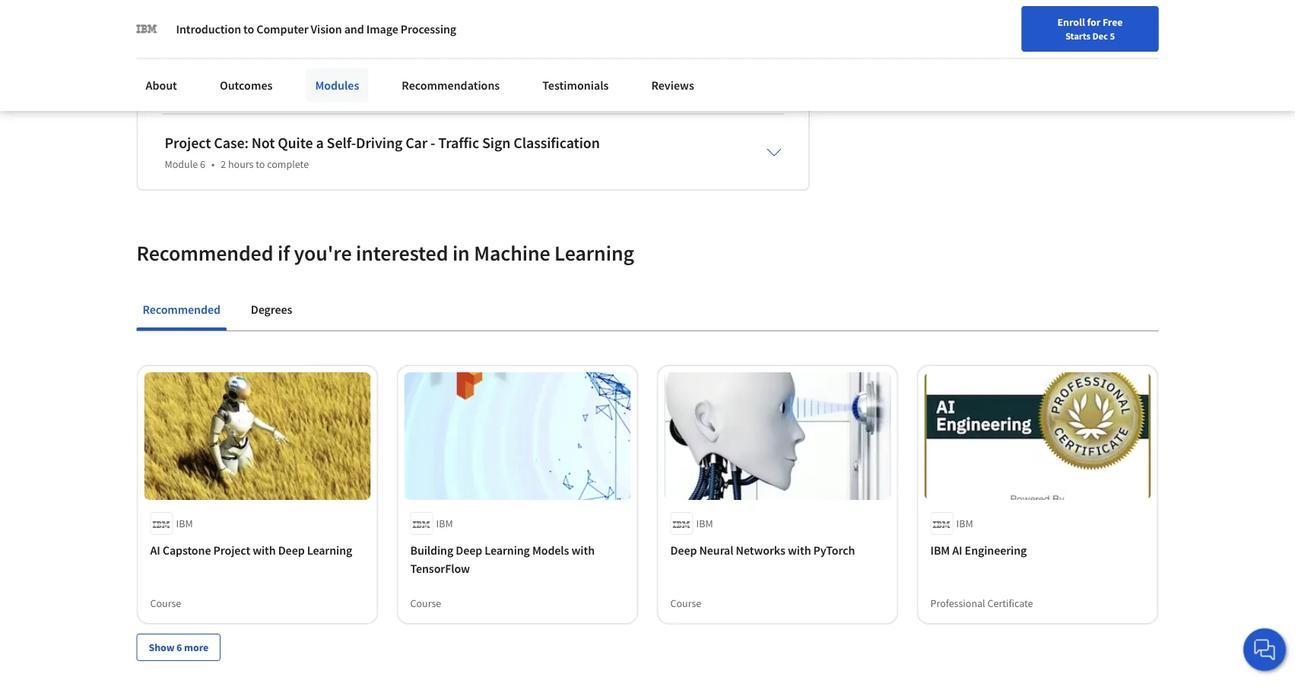 Task type: locate. For each thing, give the bounding box(es) containing it.
2 horizontal spatial learning
[[555, 240, 635, 267]]

classification
[[514, 134, 600, 153]]

1 with from the left
[[253, 543, 276, 558]]

0 horizontal spatial 6
[[177, 641, 182, 655]]

more
[[184, 641, 209, 655]]

3 with from the left
[[788, 543, 811, 558]]

0 horizontal spatial project
[[165, 134, 211, 153]]

recommendations link
[[393, 68, 509, 102]]

1 vertical spatial recommended
[[143, 302, 221, 317]]

2 deep from the left
[[456, 543, 482, 558]]

recommended for recommended if you're interested in machine learning
[[137, 240, 273, 267]]

dec
[[1093, 30, 1108, 42]]

ai left the 'capstone'
[[150, 543, 160, 558]]

1 horizontal spatial project
[[213, 543, 250, 558]]

course up show
[[150, 597, 181, 611]]

ai
[[150, 543, 160, 558], [953, 543, 963, 558]]

ibm for ai
[[957, 517, 974, 531]]

0 vertical spatial project
[[165, 134, 211, 153]]

professional
[[931, 597, 986, 611]]

processing
[[401, 21, 457, 37]]

show notifications image
[[1090, 19, 1109, 37]]

computer
[[257, 21, 309, 37]]

recommended
[[137, 240, 273, 267], [143, 302, 221, 317]]

0 horizontal spatial deep
[[278, 543, 305, 558]]

ibm ai engineering
[[931, 543, 1027, 558]]

a
[[316, 134, 324, 153]]

english
[[1004, 17, 1041, 32]]

show 6 more
[[149, 641, 209, 655]]

show 6 more button
[[137, 634, 221, 662]]

project inside project case: not quite a self-driving car - traffic sign classification module 6 • 2 hours to complete
[[165, 134, 211, 153]]

project
[[165, 134, 211, 153], [213, 543, 250, 558]]

to left computer
[[244, 21, 254, 37]]

ibm for deep
[[436, 517, 453, 531]]

2 course from the left
[[410, 597, 442, 611]]

to inside project case: not quite a self-driving car - traffic sign classification module 6 • 2 hours to complete
[[256, 158, 265, 171]]

2 horizontal spatial deep
[[671, 543, 697, 558]]

project right the 'capstone'
[[213, 543, 250, 558]]

ibm up the 'capstone'
[[176, 517, 193, 531]]

1 vertical spatial 6
[[177, 641, 182, 655]]

with for deep neural networks with pytorch
[[788, 543, 811, 558]]

6 left "more"
[[177, 641, 182, 655]]

image
[[367, 21, 398, 37]]

ibm up building
[[436, 517, 453, 531]]

-
[[431, 134, 436, 153]]

1 vertical spatial project
[[213, 543, 250, 558]]

1 horizontal spatial ai
[[953, 543, 963, 558]]

recommendation tabs tab list
[[137, 292, 1159, 331]]

None search field
[[217, 10, 582, 40]]

2 horizontal spatial with
[[788, 543, 811, 558]]

0 horizontal spatial course
[[150, 597, 181, 611]]

professional certificate
[[931, 597, 1034, 611]]

learning inside building deep learning models with tensorflow
[[485, 543, 530, 558]]

and
[[344, 21, 364, 37]]

0 horizontal spatial ai
[[150, 543, 160, 558]]

course
[[150, 597, 181, 611], [410, 597, 442, 611], [671, 597, 702, 611]]

1 ai from the left
[[150, 543, 160, 558]]

building deep learning models with tensorflow link
[[410, 542, 625, 578]]

ibm
[[176, 517, 193, 531], [436, 517, 453, 531], [697, 517, 713, 531], [957, 517, 974, 531], [931, 543, 950, 558]]

if
[[278, 240, 290, 267]]

tensorflow
[[410, 561, 470, 577]]

about
[[146, 78, 177, 93]]

ibm for neural
[[697, 517, 713, 531]]

vision
[[311, 21, 342, 37]]

capstone
[[163, 543, 211, 558]]

deep neural networks with pytorch link
[[671, 542, 885, 560]]

ai inside ibm ai engineering link
[[953, 543, 963, 558]]

building
[[410, 543, 454, 558]]

ai left 'engineering'
[[953, 543, 963, 558]]

1 horizontal spatial deep
[[456, 543, 482, 558]]

reviews
[[652, 78, 695, 93]]

to right hours
[[256, 158, 265, 171]]

0 vertical spatial 6
[[200, 158, 205, 171]]

driving
[[356, 134, 403, 153]]

1 vertical spatial to
[[256, 158, 265, 171]]

project case: not quite a self-driving car - traffic sign classification module 6 • 2 hours to complete
[[165, 134, 600, 171]]

2 with from the left
[[572, 543, 595, 558]]

ibm for capstone
[[176, 517, 193, 531]]

to
[[244, 21, 254, 37], [256, 158, 265, 171]]

testimonials
[[543, 78, 609, 93]]

ai capstone project with deep learning
[[150, 543, 352, 558]]

course for deep neural networks with pytorch
[[671, 597, 702, 611]]

deep neural networks with pytorch
[[671, 543, 855, 558]]

1 horizontal spatial course
[[410, 597, 442, 611]]

interested
[[356, 240, 448, 267]]

2 ai from the left
[[953, 543, 963, 558]]

ibm left 'engineering'
[[931, 543, 950, 558]]

outcomes
[[220, 78, 273, 93]]

about link
[[137, 68, 186, 102]]

5
[[1110, 30, 1115, 42]]

1 course from the left
[[150, 597, 181, 611]]

quite
[[278, 134, 313, 153]]

0 vertical spatial recommended
[[137, 240, 273, 267]]

1 horizontal spatial learning
[[485, 543, 530, 558]]

with
[[253, 543, 276, 558], [572, 543, 595, 558], [788, 543, 811, 558]]

1 horizontal spatial 6
[[200, 158, 205, 171]]

0 vertical spatial to
[[244, 21, 254, 37]]

•
[[211, 158, 215, 171]]

recommended inside recommended button
[[143, 302, 221, 317]]

ibm up ibm ai engineering
[[957, 517, 974, 531]]

0 horizontal spatial with
[[253, 543, 276, 558]]

you're
[[294, 240, 352, 267]]

deep
[[278, 543, 305, 558], [456, 543, 482, 558], [671, 543, 697, 558]]

degrees
[[251, 302, 292, 317]]

course for ai capstone project with deep learning
[[150, 597, 181, 611]]

course down tensorflow
[[410, 597, 442, 611]]

ibm up the neural
[[697, 517, 713, 531]]

sign
[[482, 134, 511, 153]]

ibm inside ibm ai engineering link
[[931, 543, 950, 558]]

course down the neural
[[671, 597, 702, 611]]

3 course from the left
[[671, 597, 702, 611]]

2 horizontal spatial course
[[671, 597, 702, 611]]

engineering
[[965, 543, 1027, 558]]

project up module
[[165, 134, 211, 153]]

hours
[[228, 158, 254, 171]]

deep inside building deep learning models with tensorflow
[[456, 543, 482, 558]]

6
[[200, 158, 205, 171], [177, 641, 182, 655]]

6 left "•"
[[200, 158, 205, 171]]

1 horizontal spatial to
[[256, 158, 265, 171]]

car
[[406, 134, 428, 153]]

learning
[[555, 240, 635, 267], [307, 543, 352, 558], [485, 543, 530, 558]]

networks
[[736, 543, 786, 558]]

1 horizontal spatial with
[[572, 543, 595, 558]]

reviews link
[[642, 68, 704, 102]]



Task type: vqa. For each thing, say whether or not it's contained in the screenshot.
Recommended associated with Recommended
yes



Task type: describe. For each thing, give the bounding box(es) containing it.
starts
[[1066, 30, 1091, 42]]

degrees button
[[245, 292, 298, 328]]

case:
[[214, 134, 249, 153]]

traffic
[[438, 134, 479, 153]]

recommended for recommended
[[143, 302, 221, 317]]

modules link
[[306, 68, 369, 102]]

collection element
[[127, 332, 1168, 681]]

recommended button
[[137, 292, 227, 328]]

6 inside project case: not quite a self-driving car - traffic sign classification module 6 • 2 hours to complete
[[200, 158, 205, 171]]

introduction
[[176, 21, 241, 37]]

outcomes link
[[211, 68, 282, 102]]

with inside building deep learning models with tensorflow
[[572, 543, 595, 558]]

ibm ai engineering link
[[931, 542, 1145, 560]]

with for ai capstone project with deep learning
[[253, 543, 276, 558]]

in
[[453, 240, 470, 267]]

not
[[252, 134, 275, 153]]

chat with us image
[[1253, 638, 1277, 663]]

show
[[149, 641, 175, 655]]

recommended if you're interested in machine learning
[[137, 240, 635, 267]]

ibm image
[[137, 18, 158, 40]]

module
[[165, 158, 198, 171]]

recommendations
[[402, 78, 500, 93]]

project inside collection element
[[213, 543, 250, 558]]

enroll for free starts dec 5
[[1058, 15, 1123, 42]]

2
[[221, 158, 226, 171]]

models
[[533, 543, 569, 558]]

self-
[[327, 134, 356, 153]]

free
[[1103, 15, 1123, 29]]

testimonials link
[[534, 68, 618, 102]]

1 deep from the left
[[278, 543, 305, 558]]

ai inside ai capstone project with deep learning link
[[150, 543, 160, 558]]

6 inside button
[[177, 641, 182, 655]]

introduction to computer vision and image processing
[[176, 21, 457, 37]]

complete
[[267, 158, 309, 171]]

certificate
[[988, 597, 1034, 611]]

building deep learning models with tensorflow
[[410, 543, 595, 577]]

for
[[1088, 15, 1101, 29]]

modules
[[315, 78, 359, 93]]

english button
[[976, 0, 1068, 49]]

enroll
[[1058, 15, 1086, 29]]

0 horizontal spatial learning
[[307, 543, 352, 558]]

pytorch
[[814, 543, 855, 558]]

course for building deep learning models with tensorflow
[[410, 597, 442, 611]]

3 deep from the left
[[671, 543, 697, 558]]

0 horizontal spatial to
[[244, 21, 254, 37]]

machine
[[474, 240, 551, 267]]

neural
[[700, 543, 734, 558]]

ai capstone project with deep learning link
[[150, 542, 365, 560]]



